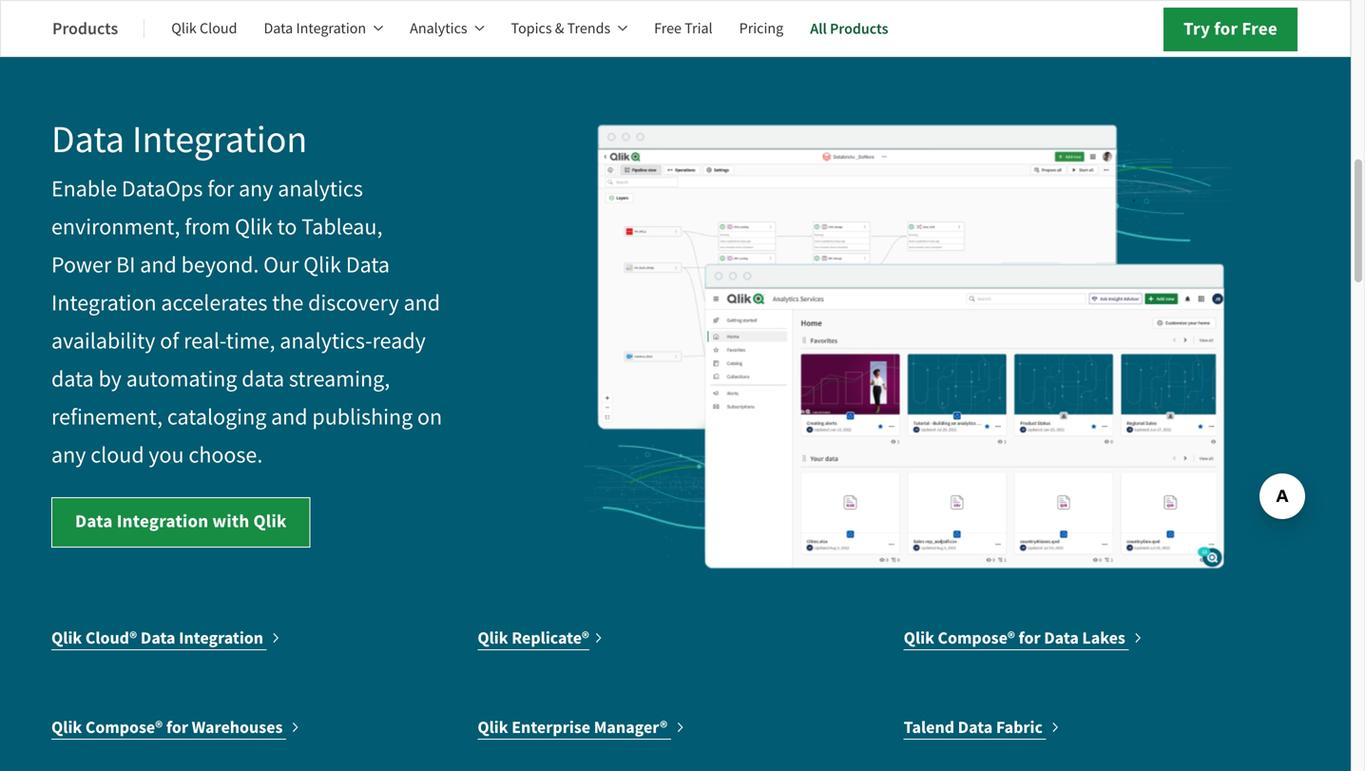 Task type: vqa. For each thing, say whether or not it's contained in the screenshot.
the publishing
yes



Task type: describe. For each thing, give the bounding box(es) containing it.
fabric
[[996, 716, 1043, 739]]

qlik for qlik cloud
[[171, 19, 197, 38]]

0 vertical spatial and
[[140, 251, 177, 280]]

0 horizontal spatial any
[[51, 441, 86, 470]]

integration inside products 'menu bar'
[[296, 19, 366, 38]]

dataops
[[122, 174, 203, 203]]

cataloging
[[167, 403, 267, 432]]

talend data fabric link
[[904, 714, 1061, 741]]

by
[[98, 365, 122, 394]]

real-
[[184, 327, 226, 356]]

cloud
[[200, 19, 237, 38]]

1 vertical spatial data integration
[[51, 116, 307, 164]]

choose.
[[189, 441, 263, 470]]

try for free link
[[1164, 8, 1298, 51]]

1 vertical spatial and
[[404, 289, 440, 318]]

data integration link
[[264, 6, 383, 51]]

qlik cloud® data integration link
[[51, 625, 281, 651]]

qlik compose® for warehouses
[[51, 716, 286, 739]]

enable dataops for any analytics environment, from qlik to tableau, power bi and beyond. our qlik data integration accelerates the discovery and availability of real-time, analytics-ready data by automating data streaming, refinement, cataloging and publishing on any cloud you choose.
[[51, 174, 442, 470]]

topics & trends link
[[511, 6, 628, 51]]

data up enable
[[51, 116, 125, 164]]

qlik enterprise manager® link
[[478, 714, 686, 741]]

beyond.
[[181, 251, 259, 280]]

free inside products 'menu bar'
[[654, 19, 682, 38]]

0 horizontal spatial products
[[52, 17, 118, 40]]

qlik replicate®
[[478, 627, 590, 649]]

data down cloud
[[75, 509, 113, 533]]

data inside 'link'
[[141, 627, 175, 649]]

cloud
[[91, 441, 144, 470]]

warehouses
[[192, 716, 283, 739]]

tableau,
[[302, 213, 383, 242]]

trends
[[567, 19, 611, 38]]

qlik for qlik compose® for warehouses
[[51, 716, 82, 739]]

qlik enterprise manager®
[[478, 716, 671, 739]]

qlik for qlik replicate®
[[478, 627, 508, 649]]

for inside 'link'
[[1215, 17, 1238, 41]]

analytics
[[410, 19, 467, 38]]

qlik cloud
[[171, 19, 237, 38]]

topics
[[511, 19, 552, 38]]

from
[[185, 213, 230, 242]]

analytics-
[[280, 327, 372, 356]]

compose® for data
[[938, 627, 1016, 649]]

0 vertical spatial any
[[239, 174, 273, 203]]

data inside enable dataops for any analytics environment, from qlik to tableau, power bi and beyond. our qlik data integration accelerates the discovery and availability of real-time, analytics-ready data by automating data streaming, refinement, cataloging and publishing on any cloud you choose.
[[346, 251, 390, 280]]

pricing link
[[740, 6, 784, 51]]

for for enable dataops for any analytics environment, from qlik to tableau, power bi and beyond. our qlik data integration accelerates the discovery and availability of real-time, analytics-ready data by automating data streaming, refinement, cataloging and publishing on any cloud you choose.
[[208, 174, 234, 203]]

with
[[212, 509, 250, 533]]

products menu bar
[[52, 6, 915, 51]]

trial
[[685, 19, 713, 38]]

qlik for qlik enterprise manager®
[[478, 716, 508, 739]]

integration inside 'link'
[[179, 627, 263, 649]]

publishing
[[312, 403, 413, 432]]

&
[[555, 19, 564, 38]]

analytics
[[278, 174, 363, 203]]

2 vertical spatial and
[[271, 403, 308, 432]]

streaming,
[[289, 365, 390, 394]]

refinement,
[[51, 403, 163, 432]]

replicate®
[[512, 627, 590, 649]]

2 data from the left
[[242, 365, 284, 394]]

free trial link
[[654, 6, 713, 51]]

qlik compose® for data lakes
[[904, 627, 1129, 649]]

automating
[[126, 365, 237, 394]]

availability
[[51, 327, 155, 356]]

compose® for warehouses
[[85, 716, 163, 739]]

discovery
[[308, 289, 399, 318]]

free inside 'link'
[[1242, 17, 1278, 41]]

enterprise
[[512, 716, 591, 739]]

enable
[[51, 174, 117, 203]]

for for qlik compose® for data lakes
[[1019, 627, 1041, 649]]



Task type: locate. For each thing, give the bounding box(es) containing it.
data inside products 'menu bar'
[[264, 19, 293, 38]]

for right try
[[1215, 17, 1238, 41]]

1 vertical spatial any
[[51, 441, 86, 470]]

compose® up talend data fabric
[[938, 627, 1016, 649]]

1 vertical spatial compose®
[[85, 716, 163, 739]]

qlik for qlik cloud® data integration
[[51, 627, 82, 649]]

environment,
[[51, 213, 180, 242]]

all products link
[[810, 6, 889, 51]]

the
[[272, 289, 304, 318]]

any left cloud
[[51, 441, 86, 470]]

0 horizontal spatial compose®
[[85, 716, 163, 739]]

to
[[277, 213, 297, 242]]

0 horizontal spatial and
[[140, 251, 177, 280]]

data integration with qlik link
[[51, 497, 311, 548]]

free trial
[[654, 19, 713, 38]]

1 horizontal spatial and
[[271, 403, 308, 432]]

data left "lakes"
[[1044, 627, 1079, 649]]

data
[[264, 19, 293, 38], [51, 116, 125, 164], [346, 251, 390, 280], [75, 509, 113, 533], [141, 627, 175, 649], [1044, 627, 1079, 649], [958, 716, 993, 739]]

talend data fabric
[[904, 716, 1047, 739]]

and down the streaming,
[[271, 403, 308, 432]]

qlik inside products 'menu bar'
[[171, 19, 197, 38]]

and
[[140, 251, 177, 280], [404, 289, 440, 318], [271, 403, 308, 432]]

integration
[[296, 19, 366, 38], [132, 116, 307, 164], [51, 289, 157, 318], [117, 509, 209, 533], [179, 627, 263, 649]]

for left warehouses
[[166, 716, 188, 739]]

1 horizontal spatial data
[[242, 365, 284, 394]]

free left trial at top
[[654, 19, 682, 38]]

1 horizontal spatial any
[[239, 174, 273, 203]]

any
[[239, 174, 273, 203], [51, 441, 86, 470]]

of
[[160, 327, 179, 356]]

0 horizontal spatial data
[[51, 365, 94, 394]]

qlik replicate® link
[[478, 625, 604, 651]]

our
[[264, 251, 299, 280]]

qlik compose® for warehouses link
[[51, 714, 301, 741]]

compose® down cloud® at the bottom of page
[[85, 716, 163, 739]]

free
[[1242, 17, 1278, 41], [654, 19, 682, 38]]

qlik inside 'link'
[[51, 627, 82, 649]]

products
[[52, 17, 118, 40], [830, 19, 889, 39]]

qlik cloud link
[[171, 6, 237, 51]]

qlik cloud® data integration
[[51, 627, 267, 649]]

data integration inside products 'menu bar'
[[264, 19, 366, 38]]

lakes
[[1083, 627, 1126, 649]]

1 horizontal spatial products
[[830, 19, 889, 39]]

and right bi
[[140, 251, 177, 280]]

data
[[51, 365, 94, 394], [242, 365, 284, 394]]

0 horizontal spatial free
[[654, 19, 682, 38]]

data right cloud at the left of the page
[[264, 19, 293, 38]]

data left fabric at bottom
[[958, 716, 993, 739]]

power
[[51, 251, 112, 280]]

manager®
[[594, 716, 668, 739]]

try for free
[[1184, 17, 1278, 41]]

for inside enable dataops for any analytics environment, from qlik to tableau, power bi and beyond. our qlik data integration accelerates the discovery and availability of real-time, analytics-ready data by automating data streaming, refinement, cataloging and publishing on any cloud you choose.
[[208, 174, 234, 203]]

data integration
[[264, 19, 366, 38], [51, 116, 307, 164]]

qlik for qlik compose® for data lakes
[[904, 627, 935, 649]]

bi
[[116, 251, 135, 280]]

data left by
[[51, 365, 94, 394]]

2 horizontal spatial and
[[404, 289, 440, 318]]

all
[[810, 19, 827, 39]]

data integration image
[[584, 117, 1231, 573]]

for
[[1215, 17, 1238, 41], [208, 174, 234, 203], [1019, 627, 1041, 649], [166, 716, 188, 739]]

ready
[[372, 327, 426, 356]]

1 horizontal spatial free
[[1242, 17, 1278, 41]]

talend
[[904, 716, 955, 739]]

for left "lakes"
[[1019, 627, 1041, 649]]

time,
[[226, 327, 275, 356]]

data down "time,"
[[242, 365, 284, 394]]

on
[[418, 403, 442, 432]]

0 vertical spatial compose®
[[938, 627, 1016, 649]]

and up ready
[[404, 289, 440, 318]]

cloud®
[[85, 627, 137, 649]]

1 horizontal spatial compose®
[[938, 627, 1016, 649]]

accelerates
[[161, 289, 268, 318]]

for up from
[[208, 174, 234, 203]]

data up discovery
[[346, 251, 390, 280]]

qlik
[[171, 19, 197, 38], [235, 213, 273, 242], [304, 251, 341, 280], [253, 509, 287, 533], [51, 627, 82, 649], [478, 627, 508, 649], [904, 627, 935, 649], [51, 716, 82, 739], [478, 716, 508, 739]]

free right try
[[1242, 17, 1278, 41]]

any left analytics
[[239, 174, 273, 203]]

integration inside enable dataops for any analytics environment, from qlik to tableau, power bi and beyond. our qlik data integration accelerates the discovery and availability of real-time, analytics-ready data by automating data streaming, refinement, cataloging and publishing on any cloud you choose.
[[51, 289, 157, 318]]

0 vertical spatial data integration
[[264, 19, 366, 38]]

you
[[149, 441, 184, 470]]

1 data from the left
[[51, 365, 94, 394]]

pricing
[[740, 19, 784, 38]]

try
[[1184, 17, 1211, 41]]

data integration with qlik
[[75, 509, 287, 533]]

all products
[[810, 19, 889, 39]]

qlik compose® for data lakes link
[[904, 625, 1144, 651]]

for for qlik compose® for warehouses
[[166, 716, 188, 739]]

analytics link
[[410, 6, 485, 51]]

topics & trends
[[511, 19, 611, 38]]

compose®
[[938, 627, 1016, 649], [85, 716, 163, 739]]

data right cloud® at the bottom of page
[[141, 627, 175, 649]]



